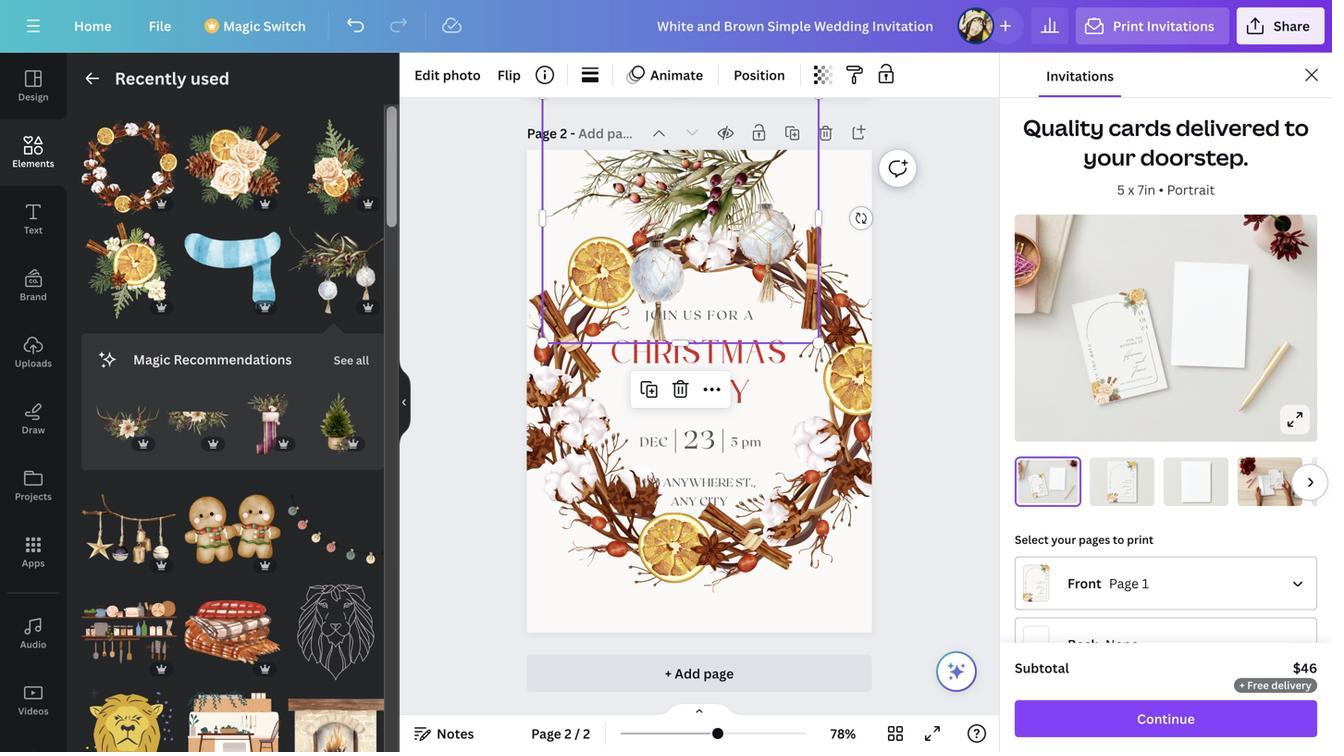 Task type: vqa. For each thing, say whether or not it's contained in the screenshot.
row
no



Task type: describe. For each thing, give the bounding box(es) containing it.
any
[[671, 494, 698, 508]]

select your pages to print
[[1015, 532, 1154, 547]]

14 up select
[[1042, 478, 1044, 480]]

pm
[[742, 434, 762, 449]]

date inside save the date
[[1086, 343, 1096, 358]]

invitations inside button
[[1047, 67, 1114, 85]]

123 anywhere st., any city
[[643, 475, 756, 508]]

01 up select
[[1043, 479, 1044, 481]]

1
[[1142, 574, 1149, 592]]

projects button
[[0, 453, 67, 519]]

1 vertical spatial for the wedding of
[[1123, 480, 1132, 483]]

14 01 24
[[1138, 308, 1149, 333]]

star sign leo image
[[81, 688, 177, 752]]

recommendations
[[174, 351, 292, 368]]

0 horizontal spatial your
[[1052, 532, 1077, 547]]

$46
[[1294, 659, 1318, 677]]

used
[[191, 67, 230, 90]]

file button
[[134, 7, 186, 44]]

audio button
[[0, 601, 67, 667]]

for left display preview 5 of the design image at the bottom right of page
[[1278, 478, 1280, 479]]

hide image
[[399, 358, 411, 447]]

jamie up select
[[1041, 489, 1045, 493]]

display preview 3 of the design image
[[1164, 457, 1229, 506]]

to inside invitation to follow
[[1137, 378, 1141, 382]]

see
[[334, 352, 354, 368]]

1 horizontal spatial 14 01 24 save the date for the wedding of invitation to follow harumi and jamie
[[1270, 473, 1283, 487]]

invitation inside invitation to follow harumi and jamie
[[1119, 496, 1125, 497]]

1 vertical spatial 5
[[731, 434, 739, 449]]

anywhere
[[663, 475, 734, 489]]

page inside select your pages to print element
[[1109, 574, 1139, 592]]

christmas ornaments image
[[81, 481, 177, 577]]

see all
[[334, 352, 369, 368]]

position
[[734, 66, 786, 84]]

invitations button
[[1039, 53, 1122, 97]]

page
[[704, 665, 734, 683]]

canva assistant image
[[946, 661, 968, 683]]

subtotal
[[1015, 659, 1070, 677]]

7in
[[1138, 181, 1156, 199]]

text
[[24, 224, 43, 236]]

front page 1
[[1068, 574, 1149, 592]]

78% button
[[814, 719, 874, 749]]

0 horizontal spatial 14 01 24 save the date for the wedding of invitation to follow harumi and jamie
[[1031, 478, 1046, 495]]

party
[[648, 369, 753, 420]]

kitchen shelves illustration image
[[81, 585, 177, 681]]

24 inside 14 01 24
[[1140, 323, 1149, 333]]

notes
[[437, 725, 474, 743]]

city
[[700, 494, 728, 508]]

quality
[[1023, 112, 1104, 143]]

magic switch button
[[194, 7, 321, 44]]

switch
[[264, 17, 306, 35]]

edit photo button
[[407, 60, 488, 90]]

side panel tab list
[[0, 53, 67, 752]]

24 left display preview 5 of the design image at the bottom right of page
[[1281, 476, 1283, 477]]

for up invitation to follow harumi and jamie
[[1126, 480, 1129, 481]]

draw
[[22, 424, 45, 436]]

2 right /
[[583, 725, 590, 743]]

design button
[[0, 53, 67, 119]]

to left print on the right bottom
[[1113, 532, 1125, 547]]

notes button
[[407, 719, 482, 749]]

1 horizontal spatial christmas bouquet with dried orange. image
[[185, 119, 281, 215]]

apps
[[22, 557, 45, 570]]

harumi up invitation to follow
[[1123, 345, 1144, 363]]

invitation to follow
[[1120, 375, 1153, 386]]

jamie left display preview 5 of the design image at the bottom right of page
[[1279, 483, 1281, 486]]

audio
[[20, 639, 47, 651]]

elements button
[[0, 119, 67, 186]]

to left display preview 5 of the design image at the bottom right of page
[[1279, 486, 1280, 487]]

of left display preview 5 of the design image at the bottom right of page
[[1281, 479, 1282, 479]]

brand
[[20, 291, 47, 303]]

elements
[[12, 157, 54, 170]]

follow up select
[[1043, 492, 1046, 493]]

select
[[1015, 532, 1049, 547]]

continue button
[[1015, 701, 1318, 738]]

photo
[[443, 66, 481, 84]]

delivered
[[1176, 112, 1281, 143]]

01 inside 14 01 24
[[1139, 316, 1147, 325]]

us
[[683, 307, 703, 322]]

cards
[[1109, 112, 1172, 143]]

+ add page
[[665, 665, 734, 683]]

+ free delivery
[[1240, 678, 1312, 692]]

invitation up select
[[1039, 493, 1042, 494]]

to inside 'quality cards delivered to your doorstep. 5 x 7in • portrait'
[[1285, 112, 1310, 143]]

follow left display preview 5 of the design image at the bottom right of page
[[1280, 486, 1282, 487]]

text button
[[0, 186, 67, 253]]

add
[[675, 665, 701, 683]]

x
[[1128, 181, 1135, 199]]

for left a
[[708, 307, 740, 322]]

uploads button
[[0, 319, 67, 386]]

2 horizontal spatial christmas bouquet with dried orange. image
[[288, 119, 384, 215]]

draw button
[[0, 386, 67, 453]]

invitation to follow harumi and jamie
[[1119, 484, 1132, 497]]

24 up select
[[1043, 481, 1045, 483]]

delivery
[[1272, 678, 1312, 692]]

harumi left display preview 5 of the design image at the bottom right of page
[[1277, 480, 1281, 483]]

•
[[1159, 181, 1164, 199]]

jamie right save the date
[[1132, 361, 1148, 378]]

join
[[645, 307, 679, 322]]

apps button
[[0, 519, 67, 586]]

and left display preview 5 of the design image at the bottom right of page
[[1279, 481, 1281, 484]]

01 left display preview 5 of the design image at the bottom right of page
[[1281, 474, 1283, 476]]

/
[[575, 725, 580, 743]]

follow inside invitation to follow harumi and jamie
[[1128, 496, 1132, 497]]

invitation inside invitation to follow
[[1120, 379, 1136, 386]]

to up select
[[1042, 493, 1043, 494]]

and jamie
[[1132, 353, 1148, 378]]

flip button
[[490, 60, 528, 90]]

magic for magic recommendations
[[133, 351, 171, 368]]

01 inside 14 01 24 save the date
[[1133, 473, 1135, 476]]

join us for a
[[645, 307, 756, 322]]

dec
[[640, 434, 669, 449]]



Task type: locate. For each thing, give the bounding box(es) containing it.
1 horizontal spatial magic
[[223, 17, 260, 35]]

14 inside 14 01 24
[[1138, 308, 1145, 318]]

edit
[[415, 66, 440, 84]]

magic up watercolor  christmas deer horn llustration image
[[133, 351, 171, 368]]

page
[[527, 124, 557, 142], [1109, 574, 1139, 592], [531, 725, 562, 743]]

front
[[1068, 574, 1102, 592]]

0 horizontal spatial 5
[[731, 434, 739, 449]]

+
[[665, 665, 672, 683], [1240, 678, 1245, 692]]

continue
[[1138, 710, 1196, 728]]

save left invitation to follow
[[1093, 372, 1103, 388]]

save the date
[[1086, 343, 1103, 388]]

1 vertical spatial magic
[[133, 351, 171, 368]]

save up select
[[1033, 491, 1035, 495]]

1 horizontal spatial your
[[1084, 142, 1136, 172]]

select your pages to print element
[[1015, 556, 1318, 671]]

magic
[[223, 17, 260, 35], [133, 351, 171, 368]]

01 left 'display preview 3 of the design' image
[[1133, 473, 1135, 476]]

your left 'pages'
[[1052, 532, 1077, 547]]

for the wedding of up invitation to follow harumi and jamie
[[1123, 480, 1132, 483]]

edit photo
[[415, 66, 481, 84]]

0 vertical spatial 5
[[1118, 181, 1125, 199]]

doorstep.
[[1141, 142, 1249, 172]]

14 inside 14 01 24 save the date
[[1133, 470, 1135, 473]]

+ left add
[[665, 665, 672, 683]]

magic switch
[[223, 17, 306, 35]]

wedding up select
[[1039, 485, 1042, 486]]

invitations inside "dropdown button"
[[1147, 17, 1215, 35]]

show pages image
[[655, 702, 744, 717]]

watercolor cozy blankets image
[[185, 585, 281, 681]]

date up select
[[1031, 485, 1033, 488]]

watercolor gingerbread image
[[185, 481, 281, 577]]

main menu bar
[[0, 0, 1333, 53]]

christmas
[[612, 329, 789, 381]]

14 left 'display preview 3 of the design' image
[[1133, 470, 1135, 473]]

videos button
[[0, 667, 67, 734]]

for
[[708, 307, 740, 322], [1127, 337, 1135, 343], [1278, 478, 1280, 479], [1126, 480, 1129, 481], [1040, 484, 1042, 485]]

animate
[[651, 66, 703, 84]]

date left invitation to follow harumi and jamie
[[1110, 478, 1112, 484]]

animate button
[[621, 60, 711, 90]]

1 vertical spatial your
[[1052, 532, 1077, 547]]

to down 14 01 24 save the date
[[1126, 496, 1127, 497]]

5 left the "x"
[[1118, 181, 1125, 199]]

for the wedding of down 14 01 24
[[1120, 335, 1144, 349]]

print
[[1113, 17, 1144, 35]]

to down "and jamie"
[[1137, 378, 1141, 382]]

-
[[571, 124, 576, 142]]

2 for -
[[560, 124, 567, 142]]

0 vertical spatial invitations
[[1147, 17, 1215, 35]]

a
[[744, 307, 756, 322]]

back
[[1068, 636, 1098, 653]]

Design title text field
[[643, 7, 951, 44]]

1 horizontal spatial 5
[[1118, 181, 1125, 199]]

print invitations button
[[1076, 7, 1230, 44]]

all
[[356, 352, 369, 368]]

for up select
[[1040, 484, 1042, 485]]

follow inside invitation to follow
[[1141, 375, 1153, 381]]

date left display preview 5 of the design image at the bottom right of page
[[1270, 478, 1272, 481]]

page left 1
[[1109, 574, 1139, 592]]

date inside 14 01 24 save the date
[[1110, 478, 1112, 484]]

jamie
[[1132, 361, 1148, 378], [1279, 483, 1281, 486], [1041, 489, 1045, 493], [1125, 490, 1131, 496]]

projects
[[15, 490, 52, 503]]

78%
[[831, 725, 856, 743]]

+ for + free delivery
[[1240, 678, 1245, 692]]

harumi inside invitation to follow harumi and jamie
[[1123, 484, 1131, 489]]

and up invitation to follow
[[1134, 353, 1146, 369]]

to right delivered
[[1285, 112, 1310, 143]]

0 vertical spatial your
[[1084, 142, 1136, 172]]

14 01 24 save the date for the wedding of invitation to follow harumi and jamie left display preview 5 of the design image at the bottom right of page
[[1270, 473, 1283, 487]]

invitation
[[1120, 379, 1136, 386], [1276, 486, 1279, 487], [1039, 493, 1042, 494], [1119, 496, 1125, 497]]

save inside 14 01 24 save the date
[[1110, 490, 1112, 496]]

24 up print on the right bottom
[[1132, 476, 1135, 479]]

to inside invitation to follow harumi and jamie
[[1126, 496, 1127, 497]]

14 left display preview 5 of the design image at the bottom right of page
[[1281, 473, 1282, 475]]

1 horizontal spatial invitations
[[1147, 17, 1215, 35]]

0 horizontal spatial +
[[665, 665, 672, 683]]

wedding
[[1120, 341, 1138, 349], [1277, 479, 1280, 480], [1123, 482, 1130, 483], [1039, 485, 1042, 486]]

page 2 / 2 button
[[524, 719, 598, 749]]

file
[[149, 17, 171, 35]]

5 left pm
[[731, 434, 739, 449]]

of down 14 01 24
[[1139, 339, 1144, 344]]

share button
[[1237, 7, 1325, 44]]

save left invitation to follow harumi and jamie
[[1110, 490, 1112, 496]]

Page title text field
[[579, 124, 639, 143]]

see all button
[[332, 341, 371, 378]]

free
[[1248, 678, 1269, 692]]

watercolor  christmas sock illustration image
[[236, 393, 299, 455]]

harumi up print on the right bottom
[[1123, 484, 1131, 489]]

christmas lights hanging strings. image
[[288, 481, 384, 577]]

home
[[74, 17, 112, 35]]

2 for /
[[565, 725, 572, 743]]

position button
[[727, 60, 793, 90]]

23
[[684, 423, 717, 454]]

14 up "and jamie"
[[1138, 308, 1145, 318]]

quality cards delivered to your doorstep. 5 x 7in • portrait
[[1023, 112, 1310, 199]]

1 vertical spatial invitations
[[1047, 67, 1114, 85]]

5
[[1118, 181, 1125, 199], [731, 434, 739, 449]]

jamie up print on the right bottom
[[1125, 490, 1131, 496]]

harumi
[[1123, 345, 1144, 363], [1277, 480, 1281, 483], [1123, 484, 1131, 489], [1039, 486, 1044, 490]]

24 inside 14 01 24 save the date
[[1132, 476, 1135, 479]]

watercolor  christmas border image
[[166, 393, 229, 455]]

5 pm
[[731, 434, 762, 449]]

videos
[[18, 705, 49, 718]]

blue cozy winter scarf watercolor image
[[185, 223, 281, 319]]

your
[[1084, 142, 1136, 172], [1052, 532, 1077, 547]]

watercolor  christmas deer horn llustration image
[[96, 393, 159, 455]]

magic recommendations
[[133, 351, 292, 368]]

123
[[643, 475, 661, 489]]

magic for magic switch
[[223, 17, 260, 35]]

save inside save the date
[[1093, 372, 1103, 388]]

0 horizontal spatial magic
[[133, 351, 171, 368]]

14 01 24 save the date for the wedding of invitation to follow harumi and jamie
[[1270, 473, 1283, 487], [1031, 478, 1046, 495]]

page for page 2 / 2
[[531, 725, 562, 743]]

14 01 24 save the date
[[1110, 470, 1135, 496]]

page for page 2 -
[[527, 124, 557, 142]]

and up select
[[1042, 487, 1044, 491]]

follow right save the date
[[1141, 375, 1153, 381]]

flip
[[498, 66, 521, 84]]

of up invitation to follow harumi and jamie
[[1130, 482, 1132, 483]]

14 01 24 save the date for the wedding of invitation to follow harumi and jamie up select
[[1031, 478, 1046, 495]]

your inside 'quality cards delivered to your doorstep. 5 x 7in • portrait'
[[1084, 142, 1136, 172]]

watercolor  christmas tree illustration image
[[307, 393, 369, 455]]

24
[[1140, 323, 1149, 333], [1132, 476, 1135, 479], [1281, 476, 1283, 477], [1043, 481, 1045, 483]]

and inside invitation to follow harumi and jamie
[[1127, 487, 1131, 492]]

save
[[1093, 372, 1103, 388], [1271, 483, 1272, 486], [1110, 490, 1112, 496], [1033, 491, 1035, 495]]

brand button
[[0, 253, 67, 319]]

invitation left display preview 5 of the design image at the bottom right of page
[[1276, 486, 1279, 487]]

watercolor fireplace illustration image
[[288, 688, 384, 752]]

jamie inside invitation to follow harumi and jamie
[[1125, 490, 1131, 496]]

group
[[81, 108, 177, 215], [185, 108, 281, 215], [288, 119, 384, 215], [81, 212, 177, 319], [185, 212, 281, 319], [288, 212, 384, 319], [236, 382, 299, 455], [307, 382, 369, 455], [96, 393, 159, 455], [166, 393, 229, 455], [185, 470, 281, 577], [81, 481, 177, 577], [288, 481, 384, 577], [288, 574, 384, 681], [81, 585, 177, 681], [185, 585, 281, 681], [81, 677, 177, 752], [185, 677, 281, 752], [288, 677, 384, 752]]

magic inside button
[[223, 17, 260, 35]]

invitations
[[1147, 17, 1215, 35], [1047, 67, 1114, 85]]

magic left switch
[[223, 17, 260, 35]]

+ for + add page
[[665, 665, 672, 683]]

print invitations
[[1113, 17, 1215, 35]]

the inside save the date
[[1090, 359, 1099, 371]]

invitation down "and jamie"
[[1120, 379, 1136, 386]]

invitations right print
[[1147, 17, 1215, 35]]

harumi up select
[[1039, 486, 1044, 490]]

24 up "and jamie"
[[1140, 323, 1149, 333]]

the inside 14 01 24 save the date
[[1110, 485, 1112, 489]]

your up the "x"
[[1084, 142, 1136, 172]]

2 left /
[[565, 725, 572, 743]]

0 horizontal spatial invitations
[[1047, 67, 1114, 85]]

and up print on the right bottom
[[1127, 487, 1131, 492]]

back none
[[1068, 636, 1139, 653]]

fragrant natural vine wreath decorated with dried orange fruits, cotton flowers, cinnamon, anise, and rosehip berries. christmas wreath. image
[[81, 119, 177, 215]]

design
[[18, 91, 49, 103]]

0 horizontal spatial christmas bouquet with dried orange. image
[[81, 223, 177, 319]]

wedding up "and jamie"
[[1120, 341, 1138, 349]]

of
[[1139, 339, 1144, 344], [1281, 479, 1282, 479], [1130, 482, 1132, 483], [1043, 484, 1044, 485]]

save left display preview 5 of the design image at the bottom right of page
[[1271, 483, 1272, 486]]

page left /
[[531, 725, 562, 743]]

1 horizontal spatial +
[[1240, 678, 1245, 692]]

watercolor  christmas decorated twig illustration image
[[288, 223, 384, 319]]

date left "and jamie"
[[1086, 343, 1096, 358]]

recently
[[115, 67, 187, 90]]

display preview 5 of the design image
[[1312, 457, 1333, 506]]

page left -
[[527, 124, 557, 142]]

1 vertical spatial page
[[1109, 574, 1139, 592]]

home link
[[59, 7, 127, 44]]

0 vertical spatial magic
[[223, 17, 260, 35]]

wedding left display preview 5 of the design image at the bottom right of page
[[1277, 479, 1280, 480]]

and inside "and jamie"
[[1134, 353, 1146, 369]]

01 up "and jamie"
[[1139, 316, 1147, 325]]

5 inside 'quality cards delivered to your doorstep. 5 x 7in • portrait'
[[1118, 181, 1125, 199]]

for up "and jamie"
[[1127, 337, 1135, 343]]

page inside page 2 / 2 button
[[531, 725, 562, 743]]

pages
[[1079, 532, 1111, 547]]

christmas bouquet with dried orange. image
[[185, 119, 281, 215], [288, 119, 384, 215], [81, 223, 177, 319]]

0 vertical spatial for the wedding of
[[1120, 335, 1144, 349]]

14
[[1138, 308, 1145, 318], [1133, 470, 1135, 473], [1281, 473, 1282, 475], [1042, 478, 1044, 480]]

+ inside button
[[665, 665, 672, 683]]

print
[[1127, 532, 1154, 547]]

homely kitchen interior with bar stools, modern table and food ingredients on it. hygge design of dining room. cozy and comfortable minimalist cooking area. vector illustration in flat style image
[[185, 688, 281, 752]]

of up select
[[1043, 484, 1044, 485]]

follow down 14 01 24 save the date
[[1128, 496, 1132, 497]]

none
[[1106, 636, 1139, 653]]

page 2 / 2
[[531, 725, 590, 743]]

st.,
[[736, 475, 756, 489]]

invitation down 14 01 24 save the date
[[1119, 496, 1125, 497]]

+ left the free
[[1240, 678, 1245, 692]]

wedding up invitation to follow harumi and jamie
[[1123, 482, 1130, 483]]

invitations up quality
[[1047, 67, 1114, 85]]

2 left -
[[560, 124, 567, 142]]

0 vertical spatial page
[[527, 124, 557, 142]]

2 vertical spatial page
[[531, 725, 562, 743]]



